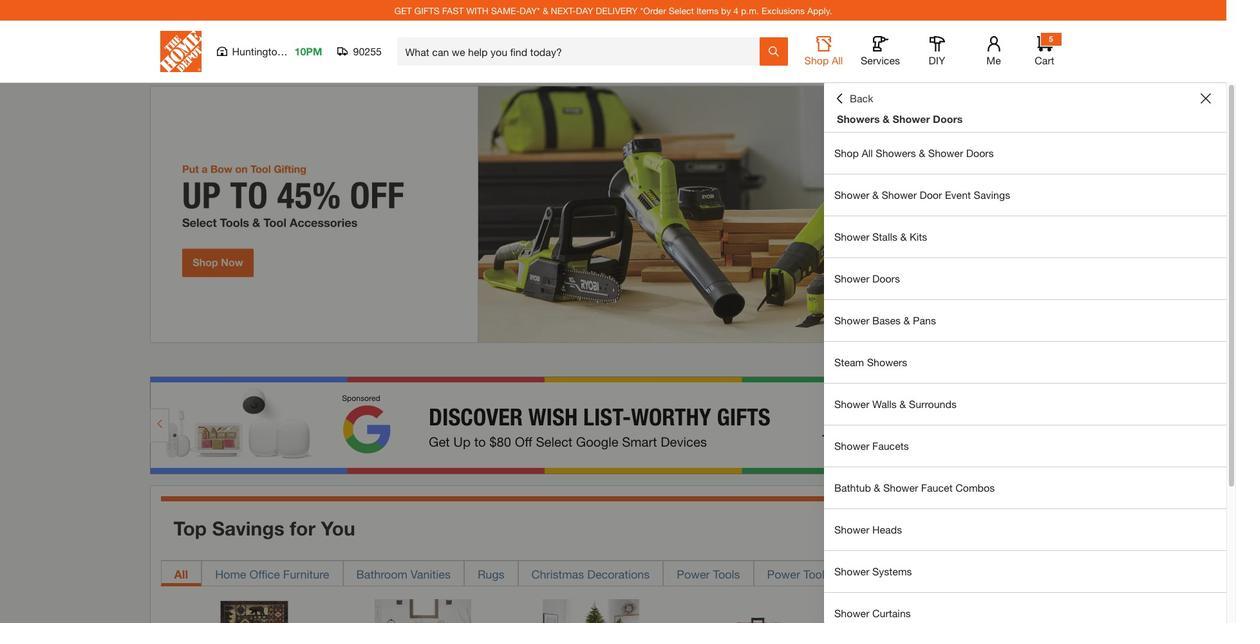 Task type: describe. For each thing, give the bounding box(es) containing it.
bathtub
[[835, 482, 871, 494]]

day*
[[520, 5, 540, 16]]

park
[[286, 45, 307, 57]]

rugs
[[478, 567, 505, 581]]

6 ft. pre-lit green fir artificial christmas tree with 350 led lights 9 functional multi-color remote controller image
[[543, 599, 640, 624]]

stalls
[[873, 231, 898, 243]]

power tools button
[[664, 561, 754, 587]]

kits
[[910, 231, 928, 243]]

2 vertical spatial doors
[[873, 272, 900, 285]]

door
[[920, 189, 943, 201]]

diy
[[929, 54, 946, 66]]

0 horizontal spatial savings
[[212, 517, 285, 540]]

exclusions
[[762, 5, 805, 16]]

shower for walls
[[835, 398, 870, 410]]

menu containing shop all showers & shower doors
[[824, 133, 1227, 624]]

& left kits
[[901, 231, 907, 243]]

day
[[576, 5, 594, 16]]

shower for doors
[[835, 272, 870, 285]]

feedback link image
[[1219, 218, 1237, 287]]

*order
[[640, 5, 667, 16]]

1 horizontal spatial doors
[[933, 113, 963, 125]]

bathroom vanities
[[357, 567, 451, 581]]

1 vertical spatial doors
[[967, 147, 994, 159]]

buffalo bear brown/red 5 ft. x 7 ft. indoor area rug image
[[206, 599, 303, 624]]

shower for bases
[[835, 314, 870, 327]]

steam showers link
[[824, 342, 1227, 383]]

for
[[290, 517, 316, 540]]

shower bases & pans
[[835, 314, 936, 327]]

back button
[[835, 92, 874, 105]]

shower systems
[[835, 566, 912, 578]]

bathroom
[[357, 567, 408, 581]]

shop all showers & shower doors
[[835, 147, 994, 159]]

by
[[721, 5, 731, 16]]

top savings for you
[[174, 517, 355, 540]]

furniture
[[283, 567, 329, 581]]

0 vertical spatial showers
[[837, 113, 880, 125]]

get gifts fast with same-day* & next-day delivery *order select items by 4 p.m. exclusions apply.
[[394, 5, 833, 16]]

bathtub & shower faucet combos
[[835, 482, 995, 494]]

bathtub & shower faucet combos link
[[824, 468, 1227, 509]]

event
[[945, 189, 971, 201]]

decorations
[[588, 567, 650, 581]]

shop for shop all
[[805, 54, 829, 66]]

power tool accessories
[[768, 567, 891, 581]]

me
[[987, 54, 1001, 66]]

heads
[[873, 524, 903, 536]]

services button
[[860, 36, 901, 67]]

apply.
[[808, 5, 833, 16]]

sonoma 48 in. w x 22 in. d x 34 in. h single sink bath vanity in almond latte with carrara marble top image
[[375, 599, 471, 624]]

10pm
[[295, 45, 322, 57]]

5
[[1049, 34, 1054, 44]]

tools
[[713, 567, 740, 581]]

shower curtains link
[[824, 593, 1227, 624]]

90255 button
[[338, 45, 382, 58]]

the home depot logo image
[[160, 31, 201, 72]]

power tools
[[677, 567, 740, 581]]

shower for systems
[[835, 566, 870, 578]]

shower curtains
[[835, 607, 911, 620]]

office
[[250, 567, 280, 581]]

shower faucets
[[835, 440, 909, 452]]

rugs button
[[464, 561, 518, 587]]

select
[[669, 5, 694, 16]]

shower stalls & kits
[[835, 231, 928, 243]]

systems
[[873, 566, 912, 578]]

drawer close image
[[1201, 93, 1212, 104]]

walls
[[873, 398, 897, 410]]

get
[[394, 5, 412, 16]]

shower doors link
[[824, 258, 1227, 300]]

& down showers & shower doors
[[919, 147, 926, 159]]

huntington
[[232, 45, 283, 57]]

shower for curtains
[[835, 607, 870, 620]]

home
[[215, 567, 246, 581]]

shop for shop all showers & shower doors
[[835, 147, 859, 159]]

christmas decorations
[[532, 567, 650, 581]]

cart
[[1035, 54, 1055, 66]]

top
[[174, 517, 207, 540]]

diy button
[[917, 36, 958, 67]]

shower faucets link
[[824, 426, 1227, 467]]

shower heads
[[835, 524, 903, 536]]

& right bathtub
[[874, 482, 881, 494]]

you
[[321, 517, 355, 540]]



Task type: vqa. For each thing, say whether or not it's contained in the screenshot.
Rebate Center link at the bottom of page
no



Task type: locate. For each thing, give the bounding box(es) containing it.
m18 fuel 18-v lithium-ion brushless cordless hammer drill and impact driver combo kit (2-tool) with router image
[[711, 599, 808, 624]]

shower down shower stalls & kits
[[835, 272, 870, 285]]

shower for faucets
[[835, 440, 870, 452]]

shop down back "button"
[[835, 147, 859, 159]]

shower left "faucets"
[[835, 440, 870, 452]]

power left tool
[[768, 567, 801, 581]]

cart 5
[[1035, 34, 1055, 66]]

all inside button
[[174, 567, 188, 581]]

0 horizontal spatial shop
[[805, 54, 829, 66]]

bathroom vanities button
[[343, 561, 464, 587]]

back
[[850, 92, 874, 104]]

shower & shower door event savings
[[835, 189, 1011, 201]]

shop inside 'menu'
[[835, 147, 859, 159]]

christmas decorations button
[[518, 561, 664, 587]]

showers & shower doors
[[837, 113, 963, 125]]

shower left heads at bottom
[[835, 524, 870, 536]]

shower up "event"
[[929, 147, 964, 159]]

0 horizontal spatial all
[[174, 567, 188, 581]]

tool
[[804, 567, 825, 581]]

shop
[[805, 54, 829, 66], [835, 147, 859, 159]]

shower walls & surrounds
[[835, 398, 957, 410]]

1 vertical spatial shop
[[835, 147, 859, 159]]

accessories
[[828, 567, 891, 581]]

shower systems link
[[824, 551, 1227, 593]]

2 horizontal spatial doors
[[967, 147, 994, 159]]

90255
[[353, 45, 382, 57]]

1 horizontal spatial power
[[768, 567, 801, 581]]

&
[[543, 5, 549, 16], [883, 113, 890, 125], [919, 147, 926, 159], [873, 189, 879, 201], [901, 231, 907, 243], [904, 314, 911, 327], [900, 398, 907, 410], [874, 482, 881, 494]]

steam
[[835, 356, 865, 368]]

& right the walls
[[900, 398, 907, 410]]

all down showers & shower doors
[[862, 147, 873, 159]]

steam showers
[[835, 356, 908, 368]]

0 horizontal spatial doors
[[873, 272, 900, 285]]

huntington park
[[232, 45, 307, 57]]

shower left bases
[[835, 314, 870, 327]]

savings up office
[[212, 517, 285, 540]]

combos
[[956, 482, 995, 494]]

gifts
[[414, 5, 440, 16]]

surrounds
[[909, 398, 957, 410]]

savings
[[974, 189, 1011, 201], [212, 517, 285, 540]]

power
[[677, 567, 710, 581], [768, 567, 801, 581]]

all
[[832, 54, 843, 66], [862, 147, 873, 159], [174, 567, 188, 581]]

savings right "event"
[[974, 189, 1011, 201]]

1 vertical spatial all
[[862, 147, 873, 159]]

shower left the faucet in the right bottom of the page
[[884, 482, 919, 494]]

1 horizontal spatial shop
[[835, 147, 859, 159]]

home office furniture button
[[202, 561, 343, 587]]

fast
[[442, 5, 464, 16]]

shower right tool
[[835, 566, 870, 578]]

shower left "stalls"
[[835, 231, 870, 243]]

1 power from the left
[[677, 567, 710, 581]]

0 vertical spatial shop
[[805, 54, 829, 66]]

1 vertical spatial savings
[[212, 517, 285, 540]]

faucets
[[873, 440, 909, 452]]

2 horizontal spatial all
[[862, 147, 873, 159]]

2 power from the left
[[768, 567, 801, 581]]

services
[[861, 54, 900, 66]]

shop all
[[805, 54, 843, 66]]

4
[[734, 5, 739, 16]]

shower up shower stalls & kits
[[835, 189, 870, 201]]

1 horizontal spatial all
[[832, 54, 843, 66]]

& right day*
[[543, 5, 549, 16]]

all inside button
[[832, 54, 843, 66]]

shop all button
[[804, 36, 845, 67]]

power for power tools
[[677, 567, 710, 581]]

shower left the curtains
[[835, 607, 870, 620]]

power for power tool accessories
[[768, 567, 801, 581]]

shower left the walls
[[835, 398, 870, 410]]

all for shop all
[[832, 54, 843, 66]]

& inside 'link'
[[873, 189, 879, 201]]

all down top
[[174, 567, 188, 581]]

delivery
[[596, 5, 638, 16]]

& up shop all showers & shower doors
[[883, 113, 890, 125]]

all for shop all showers & shower doors
[[862, 147, 873, 159]]

savings inside shower & shower door event savings 'link'
[[974, 189, 1011, 201]]

shower left door
[[882, 189, 917, 201]]

1 vertical spatial showers
[[876, 147, 916, 159]]

& left pans
[[904, 314, 911, 327]]

showers down showers & shower doors
[[876, 147, 916, 159]]

0 vertical spatial savings
[[974, 189, 1011, 201]]

menu
[[824, 133, 1227, 624]]

shop inside button
[[805, 54, 829, 66]]

power tool accessories button
[[754, 561, 905, 587]]

same-
[[491, 5, 520, 16]]

2 vertical spatial all
[[174, 567, 188, 581]]

p.m.
[[741, 5, 759, 16]]

2 vertical spatial showers
[[867, 356, 908, 368]]

doors up bases
[[873, 272, 900, 285]]

shower & shower door event savings link
[[824, 175, 1227, 216]]

doors up "event"
[[967, 147, 994, 159]]

0 vertical spatial all
[[832, 54, 843, 66]]

curtains
[[873, 607, 911, 620]]

47.2 in. h x 39.4 in. w gray wood shoe storage cabinet with 3 drawers fits up to 30-shoes image
[[880, 599, 977, 624]]

shower walls & surrounds link
[[824, 384, 1227, 425]]

shower
[[893, 113, 930, 125], [929, 147, 964, 159], [835, 189, 870, 201], [882, 189, 917, 201], [835, 231, 870, 243], [835, 272, 870, 285], [835, 314, 870, 327], [835, 398, 870, 410], [835, 440, 870, 452], [884, 482, 919, 494], [835, 524, 870, 536], [835, 566, 870, 578], [835, 607, 870, 620]]

& up shower stalls & kits
[[873, 189, 879, 201]]

shower bases & pans link
[[824, 300, 1227, 341]]

all up back "button"
[[832, 54, 843, 66]]

shower heads link
[[824, 509, 1227, 551]]

0 horizontal spatial power
[[677, 567, 710, 581]]

next-
[[551, 5, 576, 16]]

What can we help you find today? search field
[[405, 38, 759, 65]]

faucet
[[922, 482, 953, 494]]

shower for &
[[835, 189, 870, 201]]

home office furniture
[[215, 567, 329, 581]]

shower for stalls
[[835, 231, 870, 243]]

showers down back "button"
[[837, 113, 880, 125]]

all inside 'menu'
[[862, 147, 873, 159]]

showers right steam
[[867, 356, 908, 368]]

with
[[466, 5, 489, 16]]

all button
[[161, 561, 202, 587]]

items
[[697, 5, 719, 16]]

1 horizontal spatial savings
[[974, 189, 1011, 201]]

shower up shop all showers & shower doors
[[893, 113, 930, 125]]

pans
[[913, 314, 936, 327]]

shop all showers & shower doors link
[[824, 133, 1227, 174]]

shower doors
[[835, 272, 900, 285]]

vanities
[[411, 567, 451, 581]]

shower for heads
[[835, 524, 870, 536]]

shower stalls & kits link
[[824, 216, 1227, 258]]

christmas
[[532, 567, 584, 581]]

me button
[[974, 36, 1015, 67]]

bases
[[873, 314, 901, 327]]

power left the tools
[[677, 567, 710, 581]]

doors up shop all showers & shower doors
[[933, 113, 963, 125]]

shop down apply.
[[805, 54, 829, 66]]

0 vertical spatial doors
[[933, 113, 963, 125]]

img for put a bow on tool gifting up to 45% off select tools & tool accessories image
[[150, 86, 1077, 343]]



